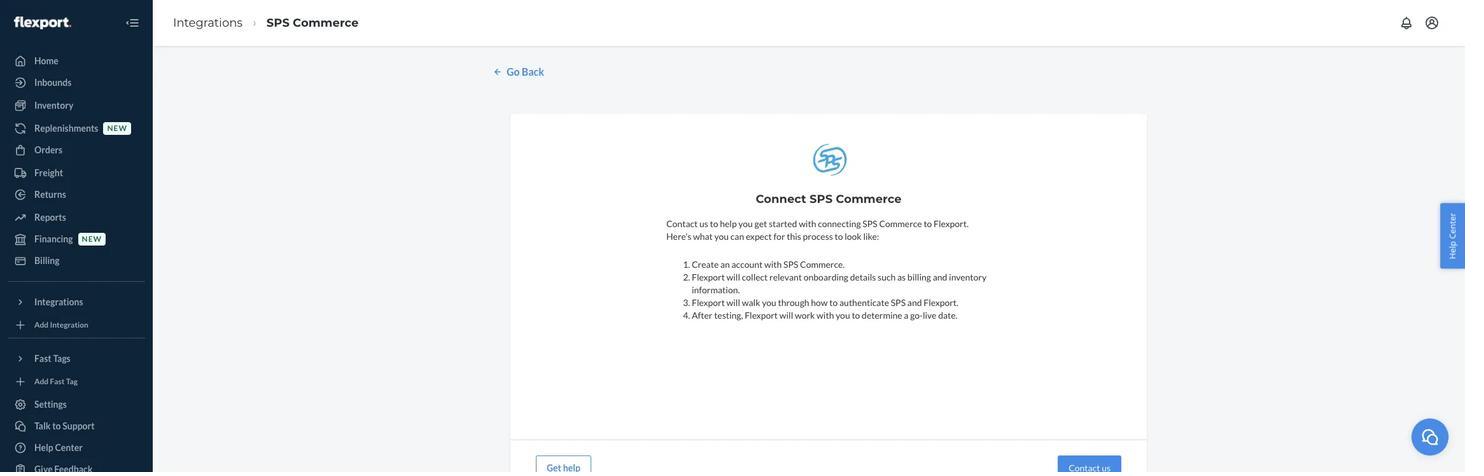 Task type: describe. For each thing, give the bounding box(es) containing it.
live
[[923, 310, 937, 321]]

help inside button
[[1447, 241, 1459, 259]]

help center inside button
[[1447, 213, 1459, 259]]

process
[[803, 231, 833, 242]]

0 horizontal spatial with
[[765, 259, 782, 270]]

flexport. inside create an account with sps commerce. flexport will collect relevant onboarding details such as billing and inventory information. flexport will walk you through how to authenticate sps and flexport. after testing, flexport will work with you to determine a go-live date.
[[924, 297, 959, 308]]

after
[[692, 310, 713, 321]]

1 vertical spatial commerce
[[836, 192, 902, 206]]

new for financing
[[82, 235, 102, 244]]

go
[[507, 66, 520, 78]]

testing,
[[714, 310, 743, 321]]

orders link
[[8, 140, 145, 160]]

add integration
[[34, 321, 88, 330]]

you right the walk
[[762, 297, 777, 308]]

sps inside contact us to help you get started with connecting sps commerce to flexport. here's what you can expect for this process to look like:
[[863, 218, 878, 229]]

1 horizontal spatial and
[[933, 272, 948, 283]]

as
[[898, 272, 906, 283]]

2 vertical spatial will
[[780, 310, 793, 321]]

tag
[[66, 377, 78, 387]]

here's
[[667, 231, 692, 242]]

breadcrumbs navigation
[[163, 4, 369, 42]]

to up billing
[[924, 218, 932, 229]]

inbounds link
[[8, 73, 145, 93]]

authenticate
[[840, 297, 889, 308]]

commerce inside contact us to help you get started with connecting sps commerce to flexport. here's what you can expect for this process to look like:
[[880, 218, 922, 229]]

us
[[700, 218, 709, 229]]

home link
[[8, 51, 145, 71]]

go back link
[[492, 65, 1127, 79]]

connecting
[[818, 218, 861, 229]]

talk to support
[[34, 421, 95, 432]]

financing
[[34, 234, 73, 244]]

for
[[774, 231, 785, 242]]

what
[[693, 231, 713, 242]]

add integration link
[[8, 318, 145, 333]]

to inside talk to support button
[[52, 421, 61, 432]]

you down the help
[[715, 231, 729, 242]]

add fast tag link
[[8, 374, 145, 390]]

flexport. inside contact us to help you get started with connecting sps commerce to flexport. here's what you can expect for this process to look like:
[[934, 218, 969, 229]]

0 vertical spatial will
[[727, 272, 740, 283]]

open notifications image
[[1399, 15, 1415, 31]]

1 vertical spatial fast
[[50, 377, 65, 387]]

with inside contact us to help you get started with connecting sps commerce to flexport. here's what you can expect for this process to look like:
[[799, 218, 817, 229]]

reports link
[[8, 208, 145, 228]]

help center link
[[8, 438, 145, 458]]

inventory
[[34, 100, 73, 111]]

support
[[63, 421, 95, 432]]

to down 'authenticate'
[[852, 310, 860, 321]]

help center button
[[1441, 204, 1466, 269]]

fast tags button
[[8, 349, 145, 369]]

0 horizontal spatial center
[[55, 442, 83, 453]]

create an account with sps commerce. flexport will collect relevant onboarding details such as billing and inventory information. flexport will walk you through how to authenticate sps and flexport. after testing, flexport will work with you to determine a go-live date.
[[692, 259, 987, 321]]

back
[[522, 66, 544, 78]]

integrations inside dropdown button
[[34, 297, 83, 308]]

commerce.
[[800, 259, 845, 270]]

talk to support button
[[8, 416, 145, 437]]

inbounds
[[34, 77, 72, 88]]

help
[[720, 218, 737, 229]]

how
[[811, 297, 828, 308]]

a
[[904, 310, 909, 321]]

information.
[[692, 284, 740, 295]]

sps commerce link
[[267, 16, 359, 30]]

2 vertical spatial with
[[817, 310, 834, 321]]

you left get
[[739, 218, 753, 229]]

1 vertical spatial will
[[727, 297, 740, 308]]

work
[[795, 310, 815, 321]]

integrations inside the breadcrumbs navigation
[[173, 16, 243, 30]]

such
[[878, 272, 896, 283]]

talk
[[34, 421, 51, 432]]

like:
[[864, 231, 879, 242]]

go back
[[507, 66, 544, 78]]

walk
[[742, 297, 761, 308]]

to down connecting on the top of page
[[835, 231, 843, 242]]

1 vertical spatial help center
[[34, 442, 83, 453]]

billing
[[908, 272, 931, 283]]

returns link
[[8, 185, 145, 205]]

add fast tag
[[34, 377, 78, 387]]

close navigation image
[[125, 15, 140, 31]]

freight
[[34, 167, 63, 178]]



Task type: locate. For each thing, give the bounding box(es) containing it.
1 vertical spatial help
[[34, 442, 53, 453]]

0 vertical spatial with
[[799, 218, 817, 229]]

fast left 'tag'
[[50, 377, 65, 387]]

you
[[739, 218, 753, 229], [715, 231, 729, 242], [762, 297, 777, 308], [836, 310, 850, 321]]

contact
[[667, 218, 698, 229]]

billing
[[34, 255, 60, 266]]

connect sps commerce
[[756, 192, 902, 206]]

home
[[34, 55, 58, 66]]

create
[[692, 259, 719, 270]]

flexport logo image
[[14, 16, 71, 29]]

flexport.
[[934, 218, 969, 229], [924, 297, 959, 308]]

returns
[[34, 189, 66, 200]]

help
[[1447, 241, 1459, 259], [34, 442, 53, 453]]

0 vertical spatial commerce
[[293, 16, 359, 30]]

contact us to help you get started with connecting sps commerce to flexport. here's what you can expect for this process to look like:
[[667, 218, 969, 242]]

1 vertical spatial flexport
[[692, 297, 725, 308]]

1 vertical spatial new
[[82, 235, 102, 244]]

0 vertical spatial center
[[1447, 213, 1459, 239]]

to right talk
[[52, 421, 61, 432]]

flexport down create
[[692, 272, 725, 283]]

with up process
[[799, 218, 817, 229]]

integrations button
[[8, 292, 145, 313]]

0 vertical spatial new
[[107, 124, 127, 133]]

1 horizontal spatial help
[[1447, 241, 1459, 259]]

new down reports link
[[82, 235, 102, 244]]

add left integration
[[34, 321, 49, 330]]

flexport up after
[[692, 297, 725, 308]]

0 horizontal spatial integrations
[[34, 297, 83, 308]]

1 add from the top
[[34, 321, 49, 330]]

1 vertical spatial add
[[34, 377, 49, 387]]

to right how
[[830, 297, 838, 308]]

2 vertical spatial commerce
[[880, 218, 922, 229]]

go-
[[911, 310, 923, 321]]

collect
[[742, 272, 768, 283]]

integrations link
[[173, 16, 243, 30]]

new up the orders link
[[107, 124, 127, 133]]

add for add integration
[[34, 321, 49, 330]]

freight link
[[8, 163, 145, 183]]

settings
[[34, 399, 67, 410]]

0 vertical spatial and
[[933, 272, 948, 283]]

flexport. up inventory
[[934, 218, 969, 229]]

replenishments
[[34, 123, 98, 134]]

0 vertical spatial flexport.
[[934, 218, 969, 229]]

0 vertical spatial flexport
[[692, 272, 725, 283]]

0 horizontal spatial new
[[82, 235, 102, 244]]

open account menu image
[[1425, 15, 1440, 31]]

reports
[[34, 212, 66, 223]]

fast inside dropdown button
[[34, 353, 51, 364]]

onboarding
[[804, 272, 849, 283]]

will up "testing,"
[[727, 297, 740, 308]]

1 horizontal spatial center
[[1447, 213, 1459, 239]]

0 vertical spatial help
[[1447, 241, 1459, 259]]

0 vertical spatial help center
[[1447, 213, 1459, 259]]

add inside add fast tag link
[[34, 377, 49, 387]]

1 horizontal spatial new
[[107, 124, 127, 133]]

flexport. up date.
[[924, 297, 959, 308]]

billing link
[[8, 251, 145, 271]]

1 horizontal spatial with
[[799, 218, 817, 229]]

0 horizontal spatial help center
[[34, 442, 83, 453]]

you down 'authenticate'
[[836, 310, 850, 321]]

account
[[732, 259, 763, 270]]

fast
[[34, 353, 51, 364], [50, 377, 65, 387]]

flexport
[[692, 272, 725, 283], [692, 297, 725, 308], [745, 310, 778, 321]]

will down an
[[727, 272, 740, 283]]

inventory
[[949, 272, 987, 283]]

settings link
[[8, 395, 145, 415]]

1 horizontal spatial integrations
[[173, 16, 243, 30]]

sps commerce
[[267, 16, 359, 30]]

integration
[[50, 321, 88, 330]]

1 vertical spatial integrations
[[34, 297, 83, 308]]

can
[[731, 231, 744, 242]]

new
[[107, 124, 127, 133], [82, 235, 102, 244]]

get
[[755, 218, 767, 229]]

and
[[933, 272, 948, 283], [908, 297, 922, 308]]

commerce inside the breadcrumbs navigation
[[293, 16, 359, 30]]

with up the relevant at the right bottom
[[765, 259, 782, 270]]

determine
[[862, 310, 903, 321]]

with
[[799, 218, 817, 229], [765, 259, 782, 270], [817, 310, 834, 321]]

integrations
[[173, 16, 243, 30], [34, 297, 83, 308]]

commerce
[[293, 16, 359, 30], [836, 192, 902, 206], [880, 218, 922, 229]]

relevant
[[770, 272, 802, 283]]

date.
[[939, 310, 958, 321]]

1 vertical spatial with
[[765, 259, 782, 270]]

fast tags
[[34, 353, 71, 364]]

add
[[34, 321, 49, 330], [34, 377, 49, 387]]

1 horizontal spatial help center
[[1447, 213, 1459, 259]]

expect
[[746, 231, 772, 242]]

center inside button
[[1447, 213, 1459, 239]]

will
[[727, 272, 740, 283], [727, 297, 740, 308], [780, 310, 793, 321]]

with down how
[[817, 310, 834, 321]]

0 horizontal spatial and
[[908, 297, 922, 308]]

orders
[[34, 145, 63, 155]]

add inside the add integration link
[[34, 321, 49, 330]]

0 horizontal spatial help
[[34, 442, 53, 453]]

flexport down the walk
[[745, 310, 778, 321]]

0 vertical spatial fast
[[34, 353, 51, 364]]

1 vertical spatial and
[[908, 297, 922, 308]]

tags
[[53, 353, 71, 364]]

2 add from the top
[[34, 377, 49, 387]]

fast left tags
[[34, 353, 51, 364]]

started
[[769, 218, 797, 229]]

0 vertical spatial integrations
[[173, 16, 243, 30]]

through
[[778, 297, 810, 308]]

center
[[1447, 213, 1459, 239], [55, 442, 83, 453]]

2 horizontal spatial with
[[817, 310, 834, 321]]

look
[[845, 231, 862, 242]]

2 vertical spatial flexport
[[745, 310, 778, 321]]

and right billing
[[933, 272, 948, 283]]

0 vertical spatial add
[[34, 321, 49, 330]]

an
[[721, 259, 730, 270]]

add up 'settings'
[[34, 377, 49, 387]]

to
[[710, 218, 719, 229], [924, 218, 932, 229], [835, 231, 843, 242], [830, 297, 838, 308], [852, 310, 860, 321], [52, 421, 61, 432]]

add for add fast tag
[[34, 377, 49, 387]]

ojiud image
[[1421, 428, 1440, 447]]

1 vertical spatial flexport.
[[924, 297, 959, 308]]

new for replenishments
[[107, 124, 127, 133]]

will down through
[[780, 310, 793, 321]]

inventory link
[[8, 96, 145, 116]]

sps inside the breadcrumbs navigation
[[267, 16, 290, 30]]

and up the go-
[[908, 297, 922, 308]]

to right us
[[710, 218, 719, 229]]

this
[[787, 231, 802, 242]]

1 vertical spatial center
[[55, 442, 83, 453]]

connect
[[756, 192, 807, 206]]

details
[[850, 272, 876, 283]]



Task type: vqa. For each thing, say whether or not it's contained in the screenshot.
"-" within the Inventory - Units in Long Term Storage button
no



